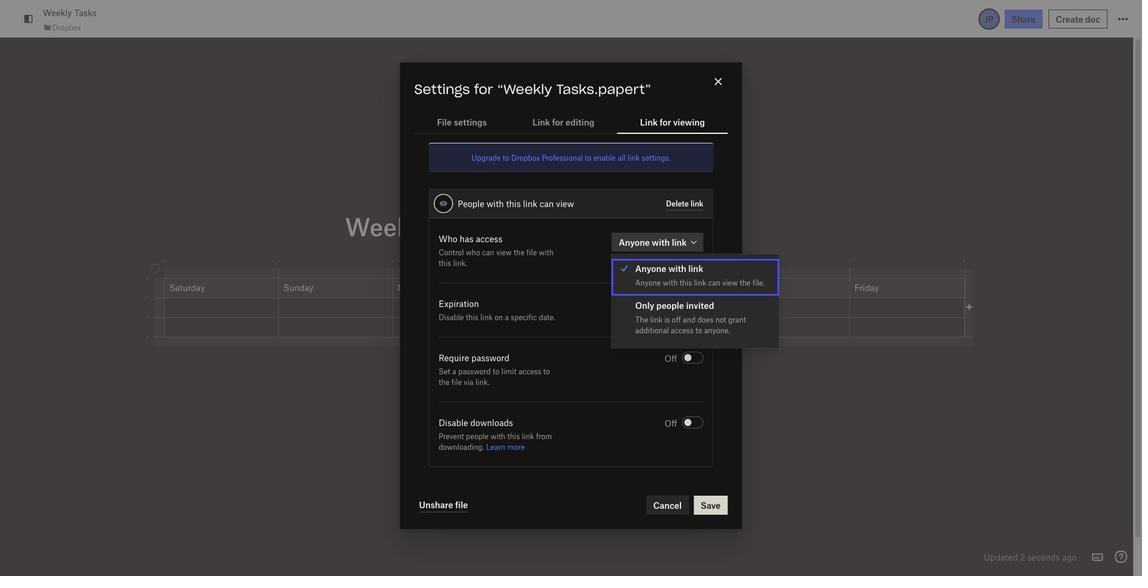Task type: describe. For each thing, give the bounding box(es) containing it.
file.
[[753, 278, 765, 287]]

off
[[672, 315, 681, 324]]

view inside who has access control who can view the file with this link.
[[496, 247, 512, 257]]

require
[[439, 352, 469, 363]]

invited
[[686, 300, 714, 311]]

file
[[437, 117, 452, 127]]

require password set a password to limit access to the file via link.
[[439, 352, 550, 387]]

cancel button
[[646, 496, 689, 515]]

link up invited at the bottom right of the page
[[694, 278, 707, 287]]

with right people
[[487, 198, 504, 209]]

to left limit
[[493, 366, 500, 376]]

learn more
[[486, 442, 525, 452]]

"weekly
[[497, 83, 552, 96]]

link inside button
[[691, 198, 704, 208]]

from
[[536, 431, 552, 441]]

settings.
[[642, 153, 671, 162]]

professional
[[542, 153, 583, 162]]

view for anyone with this link can view the file.
[[723, 278, 738, 287]]

file settings
[[437, 117, 487, 127]]

add to table image
[[966, 303, 973, 311]]

all
[[618, 153, 626, 162]]

with inside dropdown button
[[652, 237, 670, 247]]

anyone with this link can view the file.
[[636, 278, 765, 287]]

who has access control who can view the file with this link.
[[439, 233, 554, 268]]

3 off from the top
[[665, 418, 678, 428]]

who
[[466, 247, 480, 257]]

file inside the require password set a password to limit access to the file via link.
[[452, 377, 462, 387]]

enable
[[594, 153, 616, 162]]

share
[[1012, 13, 1036, 24]]

unshare file
[[419, 499, 468, 510]]

editing
[[566, 117, 595, 127]]

doc
[[1086, 13, 1101, 24]]

to right upgrade at the left
[[503, 153, 510, 162]]

can for people with this link can view
[[540, 198, 554, 209]]

to left enable
[[585, 153, 592, 162]]

prevent people with this link from downloading.
[[439, 431, 552, 452]]

2
[[1021, 552, 1026, 562]]

link for link for viewing
[[640, 117, 658, 127]]

downloading.
[[439, 442, 484, 452]]

updated
[[984, 552, 1018, 562]]

this inside who has access control who can view the file with this link.
[[439, 258, 451, 268]]

tab list containing file settings
[[414, 110, 728, 134]]

file settings tab
[[414, 110, 510, 133]]

only people invited the link is off and does not grant additional access to anyone.
[[636, 300, 747, 335]]

people with this link can view
[[458, 198, 574, 209]]

delete
[[666, 198, 689, 208]]

link up anyone with this link can view the file.
[[689, 263, 704, 274]]

downloads
[[471, 417, 513, 428]]

tuesday
[[512, 282, 545, 292]]

only
[[636, 300, 655, 311]]

unshare file button
[[419, 498, 468, 512]]

more
[[508, 442, 525, 452]]

disable downloads
[[439, 417, 513, 428]]

dropbox link
[[43, 21, 81, 33]]

to right limit
[[544, 366, 550, 376]]

with inside who has access control who can view the file with this link.
[[539, 247, 554, 257]]

jp
[[985, 13, 994, 24]]

link up who has access control who can view the file with this link.
[[523, 198, 538, 209]]

0 vertical spatial weekly tasks
[[43, 7, 97, 18]]

with up anyone with this link can view the file.
[[669, 263, 687, 274]]

settings
[[414, 83, 470, 96]]

file inside who has access control who can view the file with this link.
[[527, 247, 537, 257]]

delete link button
[[666, 196, 704, 211]]

cancel
[[654, 500, 682, 510]]

anyone inside dropdown button
[[619, 237, 650, 247]]

and
[[683, 315, 696, 324]]

for for "weekly
[[474, 83, 493, 96]]

upgrade to dropbox professional to enable all link settings. link
[[472, 153, 671, 162]]

file inside button
[[455, 499, 468, 510]]

does
[[698, 315, 714, 324]]

view for people with this link can view
[[556, 198, 574, 209]]

1 horizontal spatial weekly
[[345, 211, 430, 241]]

tasks.papert"
[[557, 83, 651, 96]]

updated 2 seconds ago
[[984, 552, 1077, 562]]

2 vertical spatial anyone
[[636, 278, 661, 287]]

1 vertical spatial password
[[458, 366, 491, 376]]

a inside expiration disable this link on a specific date.
[[505, 312, 509, 322]]

link inside prevent people with this link from downloading.
[[522, 431, 534, 441]]

upgrade to dropbox professional to enable all link settings.
[[472, 153, 671, 162]]

the inside the require password set a password to limit access to the file via link.
[[439, 377, 450, 387]]

this for people with this link can view
[[506, 198, 521, 209]]

the inside 'menu'
[[740, 278, 751, 287]]

expiration
[[439, 298, 479, 309]]

control
[[439, 247, 464, 257]]

create
[[1056, 13, 1084, 24]]

people for only
[[657, 300, 684, 311]]

with inside prevent people with this link from downloading.
[[491, 431, 506, 441]]

off for disable
[[665, 299, 678, 309]]

tab panel containing people with this link can view
[[400, 143, 742, 529]]

additional
[[636, 326, 669, 335]]



Task type: vqa. For each thing, say whether or not it's contained in the screenshot.
the topmost Anyone with link
yes



Task type: locate. For each thing, give the bounding box(es) containing it.
1 horizontal spatial a
[[505, 312, 509, 322]]

off
[[665, 299, 678, 309], [665, 353, 678, 363], [665, 418, 678, 428]]

set
[[439, 366, 451, 376]]

2 vertical spatial off
[[665, 418, 678, 428]]

link for viewing
[[640, 117, 705, 127]]

tasks down people
[[436, 211, 502, 241]]

can for anyone with this link can view the file.
[[709, 278, 721, 287]]

link left is
[[650, 315, 663, 324]]

saturday
[[169, 282, 205, 292]]

view down professional on the top of page
[[556, 198, 574, 209]]

1 vertical spatial link.
[[476, 377, 490, 387]]

people up is
[[657, 300, 684, 311]]

the down set
[[439, 377, 450, 387]]

anyone with link
[[619, 237, 687, 247], [636, 263, 704, 274]]

dropbox down weekly tasks link
[[52, 22, 81, 32]]

1 vertical spatial people
[[466, 431, 489, 441]]

menu containing anyone with link
[[612, 254, 780, 348]]

dropbox left professional on the top of page
[[512, 153, 540, 162]]

0 vertical spatial the
[[514, 247, 525, 257]]

1 horizontal spatial for
[[552, 117, 564, 127]]

0 vertical spatial disable
[[439, 312, 464, 322]]

2 vertical spatial the
[[439, 377, 450, 387]]

view inside 'menu'
[[723, 278, 738, 287]]

anyone with link inside dropdown button
[[619, 237, 687, 247]]

access
[[476, 233, 503, 244], [671, 326, 694, 335], [519, 366, 542, 376]]

link.
[[453, 258, 467, 268], [476, 377, 490, 387]]

learn more link
[[486, 442, 525, 452]]

people inside only people invited the link is off and does not grant additional access to anyone.
[[657, 300, 684, 311]]

weekly tasks
[[43, 7, 97, 18], [345, 211, 502, 241]]

for for viewing
[[660, 117, 671, 127]]

dropbox
[[52, 22, 81, 32], [512, 153, 540, 162]]

can
[[540, 198, 554, 209], [482, 247, 494, 257], [709, 278, 721, 287]]

0 horizontal spatial dropbox
[[52, 22, 81, 32]]

disable
[[439, 312, 464, 322], [439, 417, 468, 428]]

1 disable from the top
[[439, 312, 464, 322]]

0 vertical spatial a
[[505, 312, 509, 322]]

the
[[636, 315, 649, 324]]

2 off from the top
[[665, 353, 678, 363]]

view left the file.
[[723, 278, 738, 287]]

0 vertical spatial anyone with link
[[619, 237, 687, 247]]

2 vertical spatial file
[[455, 499, 468, 510]]

for
[[474, 83, 493, 96], [552, 117, 564, 127], [660, 117, 671, 127]]

2 horizontal spatial access
[[671, 326, 694, 335]]

0 vertical spatial view
[[556, 198, 574, 209]]

expiration disable this link on a specific date.
[[439, 298, 556, 322]]

jp button
[[979, 8, 1000, 29]]

1 vertical spatial anyone with link
[[636, 263, 704, 274]]

the left the file.
[[740, 278, 751, 287]]

this inside prevent people with this link from downloading.
[[508, 431, 520, 441]]

this inside 'menu'
[[680, 278, 692, 287]]

can up invited at the bottom right of the page
[[709, 278, 721, 287]]

1 vertical spatial tasks
[[436, 211, 502, 241]]

can down professional on the top of page
[[540, 198, 554, 209]]

2 vertical spatial view
[[723, 278, 738, 287]]

weekly inside weekly tasks link
[[43, 7, 72, 18]]

access right limit
[[519, 366, 542, 376]]

1 horizontal spatial people
[[657, 300, 684, 311]]

link inside expiration disable this link on a specific date.
[[481, 312, 493, 322]]

access up who
[[476, 233, 503, 244]]

view
[[556, 198, 574, 209], [496, 247, 512, 257], [723, 278, 738, 287]]

file left via
[[452, 377, 462, 387]]

1 horizontal spatial can
[[540, 198, 554, 209]]

1 horizontal spatial link
[[640, 117, 658, 127]]

settings
[[454, 117, 487, 127]]

who
[[439, 233, 458, 244]]

link right all
[[628, 153, 640, 162]]

this down control
[[439, 258, 451, 268]]

1 horizontal spatial link.
[[476, 377, 490, 387]]

link up more at the left bottom
[[522, 431, 534, 441]]

access inside the require password set a password to limit access to the file via link.
[[519, 366, 542, 376]]

link left on
[[481, 312, 493, 322]]

weekly tasks up the dropbox link
[[43, 7, 97, 18]]

0 horizontal spatial view
[[496, 247, 512, 257]]

this for anyone with this link can view the file.
[[680, 278, 692, 287]]

learn
[[486, 442, 506, 452]]

1 horizontal spatial tasks
[[436, 211, 502, 241]]

seconds
[[1028, 552, 1060, 562]]

0 vertical spatial password
[[472, 352, 510, 363]]

0 horizontal spatial access
[[476, 233, 503, 244]]

0 horizontal spatial weekly
[[43, 7, 72, 18]]

0 horizontal spatial people
[[466, 431, 489, 441]]

people
[[657, 300, 684, 311], [466, 431, 489, 441]]

link. inside the require password set a password to limit access to the file via link.
[[476, 377, 490, 387]]

has
[[460, 233, 474, 244]]

link right the delete
[[691, 198, 704, 208]]

disable inside expiration disable this link on a specific date.
[[439, 312, 464, 322]]

2 horizontal spatial can
[[709, 278, 721, 287]]

with up is
[[663, 278, 678, 287]]

a right on
[[505, 312, 509, 322]]

thursday
[[741, 282, 778, 292]]

for inside the link for viewing tab
[[660, 117, 671, 127]]

0 vertical spatial link.
[[453, 258, 467, 268]]

to inside only people invited the link is off and does not grant additional access to anyone.
[[696, 326, 703, 335]]

tab list
[[414, 110, 728, 134]]

via
[[464, 377, 474, 387]]

2 vertical spatial can
[[709, 278, 721, 287]]

weekly tasks link
[[43, 6, 97, 19]]

link
[[628, 153, 640, 162], [523, 198, 538, 209], [691, 198, 704, 208], [672, 237, 687, 247], [689, 263, 704, 274], [694, 278, 707, 287], [481, 312, 493, 322], [650, 315, 663, 324], [522, 431, 534, 441]]

1 vertical spatial disable
[[439, 417, 468, 428]]

password up limit
[[472, 352, 510, 363]]

link. right via
[[476, 377, 490, 387]]

1 link from the left
[[533, 117, 550, 127]]

2 horizontal spatial for
[[660, 117, 671, 127]]

can inside who has access control who can view the file with this link.
[[482, 247, 494, 257]]

disable up prevent
[[439, 417, 468, 428]]

0 vertical spatial people
[[657, 300, 684, 311]]

date.
[[539, 312, 556, 322]]

0 horizontal spatial the
[[439, 377, 450, 387]]

1 horizontal spatial the
[[514, 247, 525, 257]]

this up more at the left bottom
[[508, 431, 520, 441]]

link
[[533, 117, 550, 127], [640, 117, 658, 127]]

1 vertical spatial access
[[671, 326, 694, 335]]

wednesday
[[626, 282, 673, 292]]

2 vertical spatial access
[[519, 366, 542, 376]]

link inside dropdown button
[[672, 237, 687, 247]]

the inside who has access control who can view the file with this link.
[[514, 247, 525, 257]]

1 off from the top
[[665, 299, 678, 309]]

link. down control
[[453, 258, 467, 268]]

0 vertical spatial weekly
[[43, 7, 72, 18]]

sunday
[[284, 282, 314, 292]]

overlay image
[[966, 303, 973, 311]]

file right the unshare
[[455, 499, 468, 510]]

anyone with link button
[[612, 233, 704, 252]]

people for prevent
[[466, 431, 489, 441]]

a right set
[[452, 366, 456, 376]]

tasks up the dropbox link
[[74, 7, 97, 18]]

can inside 'menu'
[[709, 278, 721, 287]]

people down "disable downloads"
[[466, 431, 489, 441]]

can right who
[[482, 247, 494, 257]]

1 vertical spatial off
[[665, 353, 678, 363]]

a inside the require password set a password to limit access to the file via link.
[[452, 366, 456, 376]]

unshare
[[419, 499, 453, 510]]

on
[[495, 312, 503, 322]]

1 horizontal spatial access
[[519, 366, 542, 376]]

tasks
[[74, 7, 97, 18], [436, 211, 502, 241]]

for left viewing
[[660, 117, 671, 127]]

weekly
[[43, 7, 72, 18], [345, 211, 430, 241]]

anyone.
[[705, 326, 731, 335]]

link for link for editing
[[533, 117, 550, 127]]

0 vertical spatial anyone
[[619, 237, 650, 247]]

1 vertical spatial anyone
[[636, 263, 667, 274]]

settings for "weekly tasks.papert"
[[414, 83, 651, 96]]

this right people
[[506, 198, 521, 209]]

access down the off
[[671, 326, 694, 335]]

0 vertical spatial access
[[476, 233, 503, 244]]

0 vertical spatial file
[[527, 247, 537, 257]]

create doc
[[1056, 13, 1101, 24]]

1 vertical spatial file
[[452, 377, 462, 387]]

0 vertical spatial can
[[540, 198, 554, 209]]

2 horizontal spatial the
[[740, 278, 751, 287]]

0 vertical spatial tasks
[[74, 7, 97, 18]]

a
[[505, 312, 509, 322], [452, 366, 456, 376]]

link down settings for "weekly tasks.papert"
[[533, 117, 550, 127]]

this inside expiration disable this link on a specific date.
[[466, 312, 479, 322]]

1 horizontal spatial dropbox
[[512, 153, 540, 162]]

viewing
[[673, 117, 705, 127]]

limit
[[502, 366, 517, 376]]

delete link
[[666, 198, 704, 208]]

for up settings
[[474, 83, 493, 96]]

friday
[[855, 282, 879, 292]]

specific
[[511, 312, 537, 322]]

1 horizontal spatial view
[[556, 198, 574, 209]]

1 vertical spatial dropbox
[[512, 153, 540, 162]]

the up tuesday
[[514, 247, 525, 257]]

dropbox inside 'tab panel'
[[512, 153, 540, 162]]

link. inside who has access control who can view the file with this link.
[[453, 258, 467, 268]]

access inside who has access control who can view the file with this link.
[[476, 233, 503, 244]]

to down the does
[[696, 326, 703, 335]]

link up settings.
[[640, 117, 658, 127]]

view right who
[[496, 247, 512, 257]]

0 horizontal spatial tasks
[[74, 7, 97, 18]]

with down the delete
[[652, 237, 670, 247]]

this down the expiration
[[466, 312, 479, 322]]

link for editing tab
[[510, 110, 618, 133]]

1 horizontal spatial weekly tasks
[[345, 211, 502, 241]]

0 horizontal spatial can
[[482, 247, 494, 257]]

dropbox inside the dropbox link
[[52, 22, 81, 32]]

0 vertical spatial off
[[665, 299, 678, 309]]

ago
[[1063, 552, 1077, 562]]

this
[[506, 198, 521, 209], [439, 258, 451, 268], [680, 278, 692, 287], [466, 312, 479, 322], [508, 431, 520, 441]]

the
[[514, 247, 525, 257], [740, 278, 751, 287], [439, 377, 450, 387]]

link down the delete
[[672, 237, 687, 247]]

link for editing
[[533, 117, 595, 127]]

for inside link for editing tab
[[552, 117, 564, 127]]

people inside prevent people with this link from downloading.
[[466, 431, 489, 441]]

anyone
[[619, 237, 650, 247], [636, 263, 667, 274], [636, 278, 661, 287]]

file up tuesday
[[527, 247, 537, 257]]

0 vertical spatial dropbox
[[52, 22, 81, 32]]

1 vertical spatial weekly
[[345, 211, 430, 241]]

grant
[[729, 315, 747, 324]]

upgrade
[[472, 153, 501, 162]]

this for expiration disable this link on a specific date.
[[466, 312, 479, 322]]

0 horizontal spatial for
[[474, 83, 493, 96]]

this up invited at the bottom right of the page
[[680, 278, 692, 287]]

tab panel
[[400, 143, 742, 529]]

anyone with link inside 'menu'
[[636, 263, 704, 274]]

0 horizontal spatial weekly tasks
[[43, 7, 97, 18]]

is
[[665, 315, 670, 324]]

access inside only people invited the link is off and does not grant additional access to anyone.
[[671, 326, 694, 335]]

1 vertical spatial view
[[496, 247, 512, 257]]

2 disable from the top
[[439, 417, 468, 428]]

1 vertical spatial can
[[482, 247, 494, 257]]

disable down the expiration
[[439, 312, 464, 322]]

share button
[[1005, 9, 1043, 28]]

create doc button
[[1049, 9, 1108, 28]]

for for editing
[[552, 117, 564, 127]]

not
[[716, 315, 727, 324]]

2 horizontal spatial view
[[723, 278, 738, 287]]

prevent
[[439, 431, 464, 441]]

link inside only people invited the link is off and does not grant additional access to anyone.
[[650, 315, 663, 324]]

link for viewing tab
[[618, 110, 728, 133]]

weekly tasks up control
[[345, 211, 502, 241]]

menu
[[612, 254, 780, 348]]

for left editing
[[552, 117, 564, 127]]

people
[[458, 198, 485, 209]]

1 vertical spatial weekly tasks
[[345, 211, 502, 241]]

off for password
[[665, 353, 678, 363]]

password up via
[[458, 366, 491, 376]]

0 horizontal spatial link.
[[453, 258, 467, 268]]

with up tuesday
[[539, 247, 554, 257]]

1 vertical spatial a
[[452, 366, 456, 376]]

1 vertical spatial the
[[740, 278, 751, 287]]

monday
[[398, 282, 429, 292]]

with up learn
[[491, 431, 506, 441]]

0 horizontal spatial a
[[452, 366, 456, 376]]

2 link from the left
[[640, 117, 658, 127]]

0 horizontal spatial link
[[533, 117, 550, 127]]



